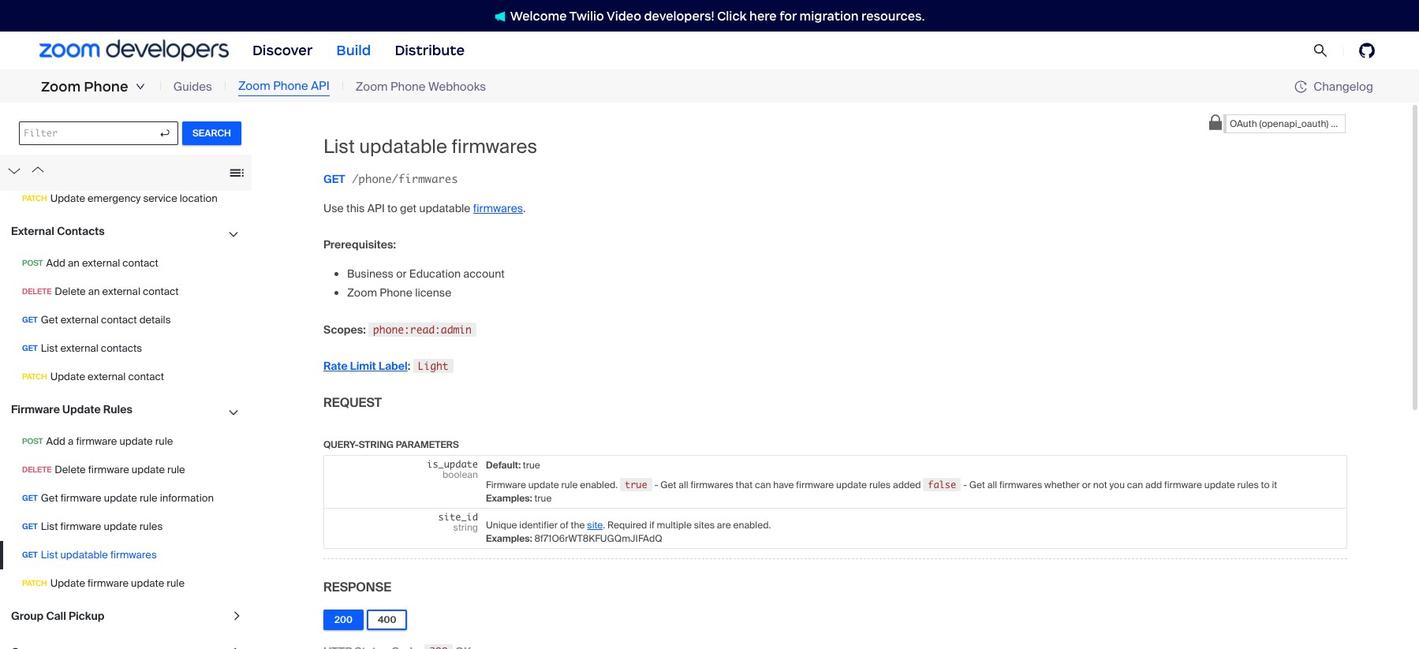 Task type: vqa. For each thing, say whether or not it's contained in the screenshot.
200 button
yes



Task type: locate. For each thing, give the bounding box(es) containing it.
guides
[[173, 79, 212, 95]]

2 horizontal spatial phone
[[391, 79, 426, 95]]

phone left down image
[[84, 78, 128, 95]]

search image
[[1314, 43, 1328, 58]]

zoom
[[41, 78, 81, 95], [238, 78, 270, 94], [356, 79, 388, 95]]

webhooks
[[429, 79, 486, 95]]

zoom phone api link
[[238, 78, 330, 96]]

github image
[[1360, 43, 1376, 58], [1360, 43, 1376, 58]]

response
[[324, 579, 391, 596]]

parameters
[[396, 439, 459, 451]]

search image
[[1314, 43, 1328, 58]]

api
[[311, 78, 330, 94]]

phone
[[84, 78, 128, 95], [273, 78, 308, 94], [391, 79, 426, 95]]

1 horizontal spatial phone
[[273, 78, 308, 94]]

3 zoom from the left
[[356, 79, 388, 95]]

1 zoom from the left
[[41, 78, 81, 95]]

1 phone from the left
[[84, 78, 128, 95]]

0 horizontal spatial zoom
[[41, 78, 81, 95]]

for
[[780, 8, 797, 23]]

history image
[[1295, 80, 1308, 93]]

phone left api
[[273, 78, 308, 94]]

guides link
[[173, 78, 212, 96]]

phone left webhooks
[[391, 79, 426, 95]]

0 horizontal spatial phone
[[84, 78, 128, 95]]

resources.
[[862, 8, 925, 23]]

zoom phone webhooks link
[[356, 78, 486, 96]]

history image
[[1295, 80, 1314, 93]]

video
[[607, 8, 642, 23]]

click
[[718, 8, 747, 23]]

2 zoom from the left
[[238, 78, 270, 94]]

400
[[378, 614, 396, 626]]

2 phone from the left
[[273, 78, 308, 94]]

3 phone from the left
[[391, 79, 426, 95]]

developers!
[[644, 8, 715, 23]]

400 button
[[367, 610, 408, 630]]

phone inside zoom phone api link
[[273, 78, 308, 94]]

down image
[[136, 82, 145, 92]]

1 horizontal spatial zoom
[[238, 78, 270, 94]]

zoom for zoom phone
[[41, 78, 81, 95]]

200
[[335, 614, 353, 626]]

phone for zoom phone api
[[273, 78, 308, 94]]

200 button
[[324, 610, 364, 630]]

2 horizontal spatial zoom
[[356, 79, 388, 95]]

phone inside the zoom phone webhooks link
[[391, 79, 426, 95]]



Task type: describe. For each thing, give the bounding box(es) containing it.
query-
[[324, 439, 359, 451]]

zoom for zoom phone api
[[238, 78, 270, 94]]

welcome twilio video developers! click here for migration resources. link
[[479, 7, 941, 24]]

phone for zoom phone webhooks
[[391, 79, 426, 95]]

query-string parameters
[[324, 439, 459, 451]]

zoom phone
[[41, 78, 128, 95]]

notification image
[[495, 11, 506, 22]]

zoom phone api
[[238, 78, 330, 94]]

zoom developer logo image
[[39, 40, 229, 61]]

migration
[[800, 8, 859, 23]]

zoom phone webhooks
[[356, 79, 486, 95]]

here
[[750, 8, 777, 23]]

string
[[359, 439, 394, 451]]

request
[[324, 394, 382, 411]]

phone for zoom phone
[[84, 78, 128, 95]]

welcome
[[510, 8, 567, 23]]

notification image
[[495, 11, 510, 22]]

changelog
[[1314, 79, 1374, 94]]

welcome twilio video developers! click here for migration resources.
[[510, 8, 925, 23]]

zoom for zoom phone webhooks
[[356, 79, 388, 95]]

twilio
[[570, 8, 604, 23]]

changelog link
[[1295, 79, 1374, 94]]



